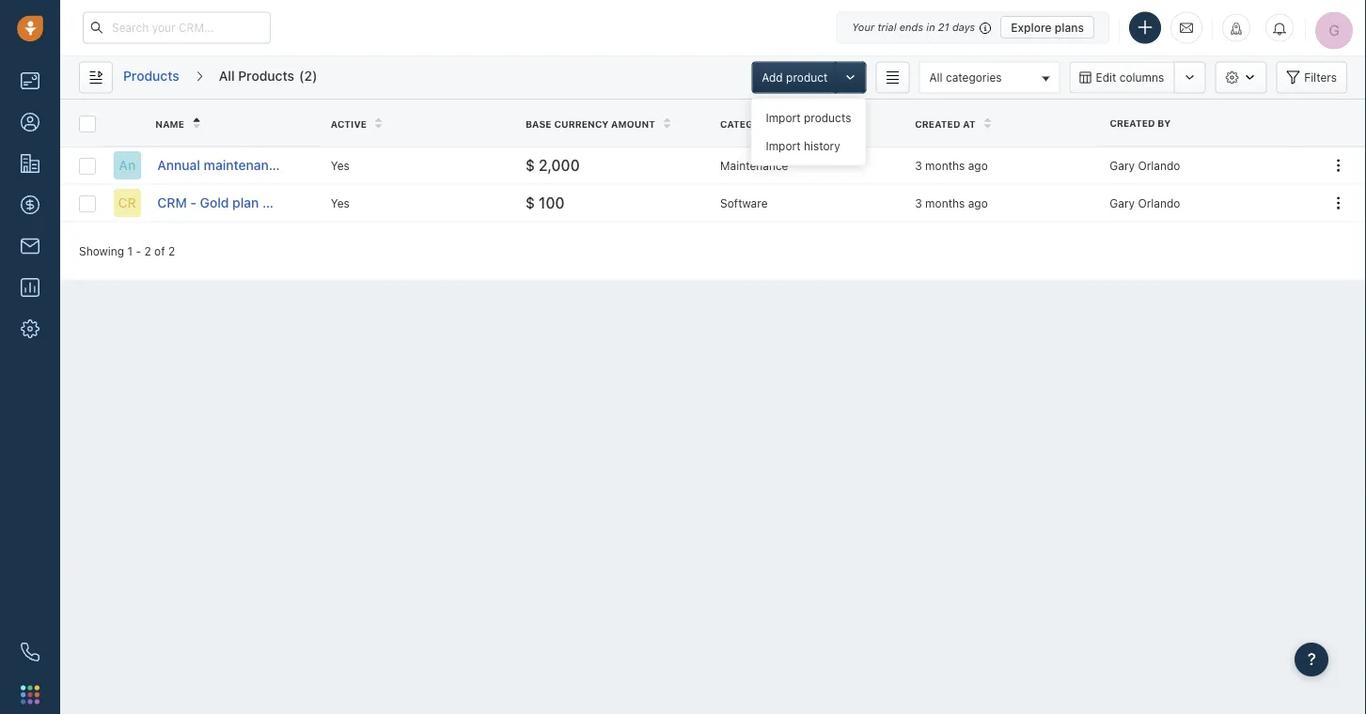 Task type: vqa. For each thing, say whether or not it's contained in the screenshot.
the Yes corresponding to $ 2,000
yes



Task type: describe. For each thing, give the bounding box(es) containing it.
months for 100
[[926, 197, 965, 210]]

21
[[939, 21, 950, 33]]

2 for of
[[144, 245, 151, 258]]

100
[[539, 194, 565, 212]]

$ 100
[[526, 194, 565, 212]]

created for created by
[[1110, 118, 1156, 128]]

1 vertical spatial -
[[136, 245, 141, 258]]

gary for 100
[[1110, 197, 1136, 210]]

yes for $ 2,000
[[331, 159, 350, 172]]

1 horizontal spatial 2
[[168, 245, 175, 258]]

trial
[[878, 21, 897, 33]]

annual
[[157, 158, 200, 173]]

products
[[804, 111, 852, 125]]

ago for 2,000
[[969, 159, 988, 172]]

filters
[[1305, 71, 1338, 84]]

category
[[721, 118, 774, 129]]

$ for $ 100
[[526, 194, 535, 212]]

contract
[[287, 158, 340, 173]]

plans
[[1055, 21, 1085, 34]]

$ for $ 2,000
[[526, 156, 535, 174]]

all for all categories
[[930, 71, 943, 84]]

edit columns button
[[1070, 62, 1174, 94]]

of
[[154, 245, 165, 258]]

import history
[[766, 140, 841, 153]]

phone element
[[11, 634, 49, 672]]

amount
[[612, 118, 656, 129]]

email image
[[1181, 20, 1194, 36]]

filters button
[[1277, 62, 1348, 94]]

Search your CRM... text field
[[83, 12, 271, 44]]

plan
[[233, 195, 259, 211]]

by
[[1158, 118, 1172, 128]]

active
[[331, 118, 367, 129]]

gary orlando for 2,000
[[1110, 159, 1181, 172]]

2,000
[[539, 156, 580, 174]]

gold
[[200, 195, 229, 211]]

import for import history
[[766, 140, 801, 153]]

2 products from the left
[[238, 68, 294, 84]]

crm - gold plan monthly (sample)
[[157, 195, 372, 211]]

your
[[852, 21, 875, 33]]

orlando for $ 100
[[1139, 197, 1181, 210]]

showing 1 - 2 of 2
[[79, 245, 175, 258]]

orlando for $ 2,000
[[1139, 159, 1181, 172]]

all categories
[[930, 71, 1002, 84]]

import products
[[766, 111, 852, 125]]

monthly
[[262, 195, 313, 211]]

maintenance
[[721, 159, 789, 172]]

ago for 100
[[969, 197, 988, 210]]

3 for 2,000
[[916, 159, 923, 172]]

ends
[[900, 21, 924, 33]]

history
[[804, 140, 841, 153]]

freshworks switcher image
[[21, 686, 40, 705]]

annual maintenance contract (sample) link
[[157, 156, 398, 175]]



Task type: locate. For each thing, give the bounding box(es) containing it.
1
[[127, 245, 133, 258]]

columns
[[1120, 71, 1165, 84]]

gary orlando for 100
[[1110, 197, 1181, 210]]

$ left 2,000 at the left top of page
[[526, 156, 535, 174]]

1 vertical spatial 3 months ago
[[916, 197, 988, 210]]

0 vertical spatial import
[[766, 111, 801, 125]]

0 vertical spatial -
[[190, 195, 197, 211]]

2 ago from the top
[[969, 197, 988, 210]]

2 import from the top
[[766, 140, 801, 153]]

2 left of
[[144, 245, 151, 258]]

created by
[[1110, 118, 1172, 128]]

1 vertical spatial gary orlando
[[1110, 197, 1181, 210]]

2 right of
[[168, 245, 175, 258]]

0 vertical spatial gary
[[1110, 159, 1136, 172]]

add product
[[762, 71, 828, 84]]

1 vertical spatial $
[[526, 194, 535, 212]]

0 vertical spatial gary orlando
[[1110, 159, 1181, 172]]

3 months ago for $ 100
[[916, 197, 988, 210]]

cr
[[118, 195, 136, 211]]

days
[[953, 21, 976, 33]]

crm - gold plan monthly (sample) link
[[157, 194, 372, 213]]

1 vertical spatial ago
[[969, 197, 988, 210]]

1 vertical spatial import
[[766, 140, 801, 153]]

products up name
[[123, 68, 179, 84]]

3 months ago for $ 2,000
[[916, 159, 988, 172]]

1 vertical spatial yes
[[331, 197, 350, 210]]

import up maintenance
[[766, 140, 801, 153]]

crm
[[157, 195, 187, 211]]

created at
[[916, 118, 976, 129]]

base currency amount
[[526, 118, 656, 129]]

annual maintenance contract (sample)
[[157, 158, 398, 173]]

0 vertical spatial orlando
[[1139, 159, 1181, 172]]

yes
[[331, 159, 350, 172], [331, 197, 350, 210]]

import history link
[[752, 132, 866, 160]]

showing
[[79, 245, 124, 258]]

categories
[[946, 71, 1002, 84]]

1 horizontal spatial products
[[238, 68, 294, 84]]

0 vertical spatial ago
[[969, 159, 988, 172]]

products link
[[122, 62, 180, 94]]

-
[[190, 195, 197, 211], [136, 245, 141, 258]]

1 yes from the top
[[331, 159, 350, 172]]

0 horizontal spatial products
[[123, 68, 179, 84]]

(sample) down contract
[[316, 195, 372, 211]]

2 for )
[[304, 68, 312, 84]]

import up the import history
[[766, 111, 801, 125]]

0 vertical spatial (sample)
[[343, 158, 398, 173]]

1 import from the top
[[766, 111, 801, 125]]

(sample)
[[343, 158, 398, 173], [316, 195, 372, 211]]

name
[[155, 118, 184, 129]]

3
[[916, 159, 923, 172], [916, 197, 923, 210]]

1 months from the top
[[926, 159, 965, 172]]

created for created at
[[916, 118, 961, 129]]

(
[[299, 68, 304, 84]]

0 vertical spatial months
[[926, 159, 965, 172]]

(sample) inside 'link'
[[316, 195, 372, 211]]

1 ago from the top
[[969, 159, 988, 172]]

1 3 from the top
[[916, 159, 923, 172]]

3 for 100
[[916, 197, 923, 210]]

1 horizontal spatial -
[[190, 195, 197, 211]]

in
[[927, 21, 936, 33]]

at
[[963, 118, 976, 129]]

ago
[[969, 159, 988, 172], [969, 197, 988, 210]]

your trial ends in 21 days
[[852, 21, 976, 33]]

add product button
[[752, 62, 839, 94]]

all inside button
[[930, 71, 943, 84]]

2 $ from the top
[[526, 194, 535, 212]]

1 vertical spatial orlando
[[1139, 197, 1181, 210]]

phone image
[[21, 643, 40, 662]]

months
[[926, 159, 965, 172], [926, 197, 965, 210]]

- right 1
[[136, 245, 141, 258]]

gary orlando
[[1110, 159, 1181, 172], [1110, 197, 1181, 210]]

0 vertical spatial 3 months ago
[[916, 159, 988, 172]]

(sample) down active
[[343, 158, 398, 173]]

1 orlando from the top
[[1139, 159, 1181, 172]]

- left gold
[[190, 195, 197, 211]]

all for all products ( 2 )
[[219, 68, 235, 84]]

2 orlando from the top
[[1139, 197, 1181, 210]]

1 products from the left
[[123, 68, 179, 84]]

created
[[1110, 118, 1156, 128], [916, 118, 961, 129]]

edit columns
[[1096, 71, 1165, 84]]

yes for $ 100
[[331, 197, 350, 210]]

$ 2,000
[[526, 156, 580, 174]]

0 vertical spatial yes
[[331, 159, 350, 172]]

1 vertical spatial months
[[926, 197, 965, 210]]

created left by
[[1110, 118, 1156, 128]]

base
[[526, 118, 552, 129]]

3 months ago
[[916, 159, 988, 172], [916, 197, 988, 210]]

1 horizontal spatial created
[[1110, 118, 1156, 128]]

0 horizontal spatial created
[[916, 118, 961, 129]]

0 horizontal spatial -
[[136, 245, 141, 258]]

0 vertical spatial 3
[[916, 159, 923, 172]]

gary
[[1110, 159, 1136, 172], [1110, 197, 1136, 210]]

1 3 months ago from the top
[[916, 159, 988, 172]]

all categories button
[[920, 62, 1061, 94]]

explore plans
[[1011, 21, 1085, 34]]

all left categories
[[930, 71, 943, 84]]

2 gary from the top
[[1110, 197, 1136, 210]]

)
[[312, 68, 317, 84]]

1 gary from the top
[[1110, 159, 1136, 172]]

software
[[721, 197, 768, 210]]

1 horizontal spatial all
[[930, 71, 943, 84]]

1 vertical spatial 3
[[916, 197, 923, 210]]

months for 2,000
[[926, 159, 965, 172]]

products left (
[[238, 68, 294, 84]]

0 vertical spatial $
[[526, 156, 535, 174]]

orlando
[[1139, 159, 1181, 172], [1139, 197, 1181, 210]]

1 vertical spatial (sample)
[[316, 195, 372, 211]]

1 gary orlando from the top
[[1110, 159, 1181, 172]]

product
[[787, 71, 828, 84]]

created left at
[[916, 118, 961, 129]]

edit
[[1096, 71, 1117, 84]]

2
[[304, 68, 312, 84], [144, 245, 151, 258], [168, 245, 175, 258]]

$
[[526, 156, 535, 174], [526, 194, 535, 212]]

products
[[123, 68, 179, 84], [238, 68, 294, 84]]

2 3 months ago from the top
[[916, 197, 988, 210]]

import inside import history link
[[766, 140, 801, 153]]

1 vertical spatial gary
[[1110, 197, 1136, 210]]

import for import products
[[766, 111, 801, 125]]

import
[[766, 111, 801, 125], [766, 140, 801, 153]]

explore
[[1011, 21, 1052, 34]]

maintenance
[[204, 158, 284, 173]]

all products ( 2 )
[[219, 68, 317, 84]]

yes down contract
[[331, 197, 350, 210]]

currency
[[554, 118, 609, 129]]

yes down active
[[331, 159, 350, 172]]

all
[[219, 68, 235, 84], [930, 71, 943, 84]]

0 horizontal spatial 2
[[144, 245, 151, 258]]

1 $ from the top
[[526, 156, 535, 174]]

2 yes from the top
[[331, 197, 350, 210]]

gary for 2,000
[[1110, 159, 1136, 172]]

add
[[762, 71, 783, 84]]

2 created from the left
[[916, 118, 961, 129]]

2 gary orlando from the top
[[1110, 197, 1181, 210]]

an
[[119, 158, 136, 173]]

1 created from the left
[[1110, 118, 1156, 128]]

$ left 100
[[526, 194, 535, 212]]

explore plans link
[[1001, 16, 1095, 39]]

all down search your crm... text box
[[219, 68, 235, 84]]

2 3 from the top
[[916, 197, 923, 210]]

- inside 'link'
[[190, 195, 197, 211]]

0 horizontal spatial all
[[219, 68, 235, 84]]

2 up contract
[[304, 68, 312, 84]]

2 horizontal spatial 2
[[304, 68, 312, 84]]

2 months from the top
[[926, 197, 965, 210]]



